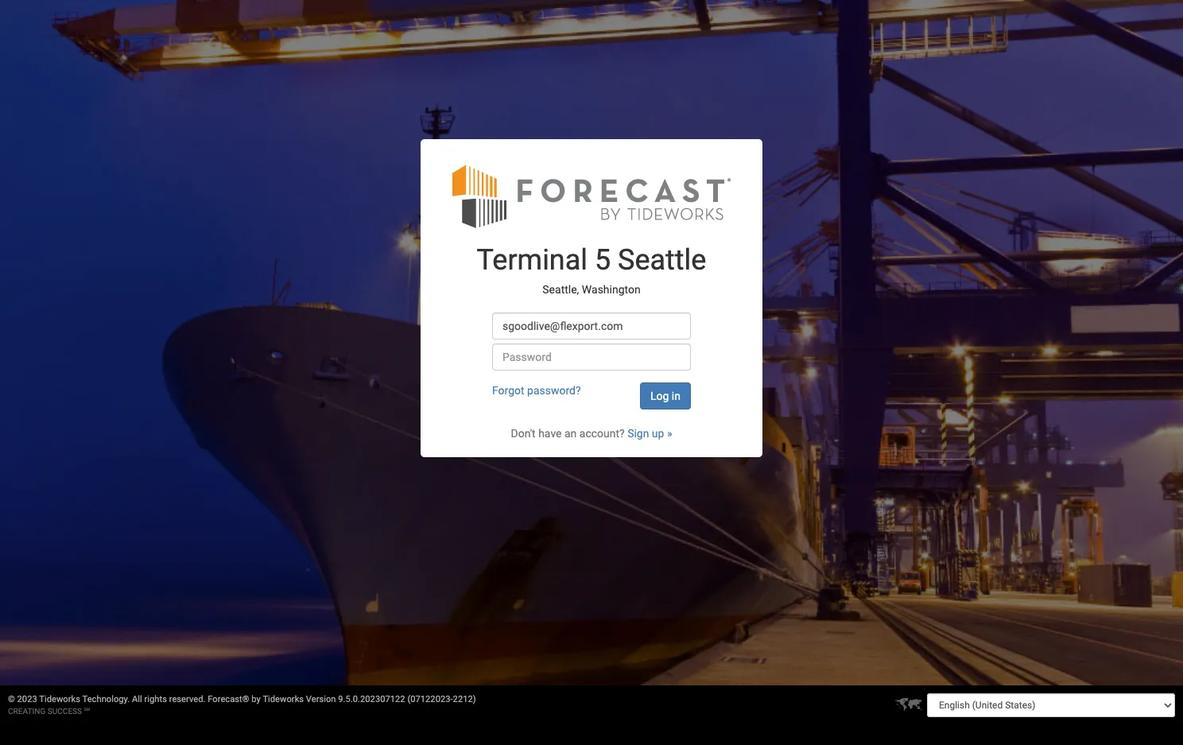 Task type: vqa. For each thing, say whether or not it's contained in the screenshot.
right most
no



Task type: locate. For each thing, give the bounding box(es) containing it.
account?
[[579, 427, 625, 440]]

»
[[667, 427, 672, 440]]

tideworks right by
[[263, 694, 304, 704]]

up
[[652, 427, 664, 440]]

©
[[8, 694, 15, 704]]

forecast®
[[208, 694, 249, 704]]

forecast® by tideworks image
[[452, 163, 731, 229]]

2023
[[17, 694, 37, 704]]

technology.
[[82, 694, 130, 704]]

by
[[252, 694, 261, 704]]

0 horizontal spatial tideworks
[[39, 694, 80, 704]]

forgot
[[492, 384, 524, 397]]

forgot password? log in
[[492, 384, 681, 402]]

creating
[[8, 707, 46, 716]]

seattle
[[618, 243, 706, 277]]

1 horizontal spatial tideworks
[[263, 694, 304, 704]]

seattle,
[[543, 283, 579, 296]]

1 tideworks from the left
[[39, 694, 80, 704]]

tideworks up success
[[39, 694, 80, 704]]

Password password field
[[492, 343, 691, 370]]

log in button
[[640, 382, 691, 409]]

2212)
[[453, 694, 476, 704]]

tideworks
[[39, 694, 80, 704], [263, 694, 304, 704]]

5
[[595, 243, 611, 277]]

terminal 5 seattle seattle, washington
[[477, 243, 706, 296]]

2 tideworks from the left
[[263, 694, 304, 704]]

in
[[672, 389, 681, 402]]



Task type: describe. For each thing, give the bounding box(es) containing it.
sign up » link
[[627, 427, 672, 440]]

Email or username text field
[[492, 312, 691, 339]]

all
[[132, 694, 142, 704]]

(07122023-
[[407, 694, 453, 704]]

have
[[538, 427, 562, 440]]

℠
[[84, 707, 90, 716]]

forgot password? link
[[492, 384, 581, 397]]

success
[[47, 707, 82, 716]]

rights
[[144, 694, 167, 704]]

washington
[[582, 283, 641, 296]]

don't have an account? sign up »
[[511, 427, 672, 440]]

don't
[[511, 427, 536, 440]]

version
[[306, 694, 336, 704]]

password?
[[527, 384, 581, 397]]

terminal
[[477, 243, 588, 277]]

an
[[564, 427, 577, 440]]

reserved.
[[169, 694, 206, 704]]

© 2023 tideworks technology. all rights reserved. forecast® by tideworks version 9.5.0.202307122 (07122023-2212) creating success ℠
[[8, 694, 476, 716]]

sign
[[627, 427, 649, 440]]

log
[[650, 389, 669, 402]]

9.5.0.202307122
[[338, 694, 405, 704]]



